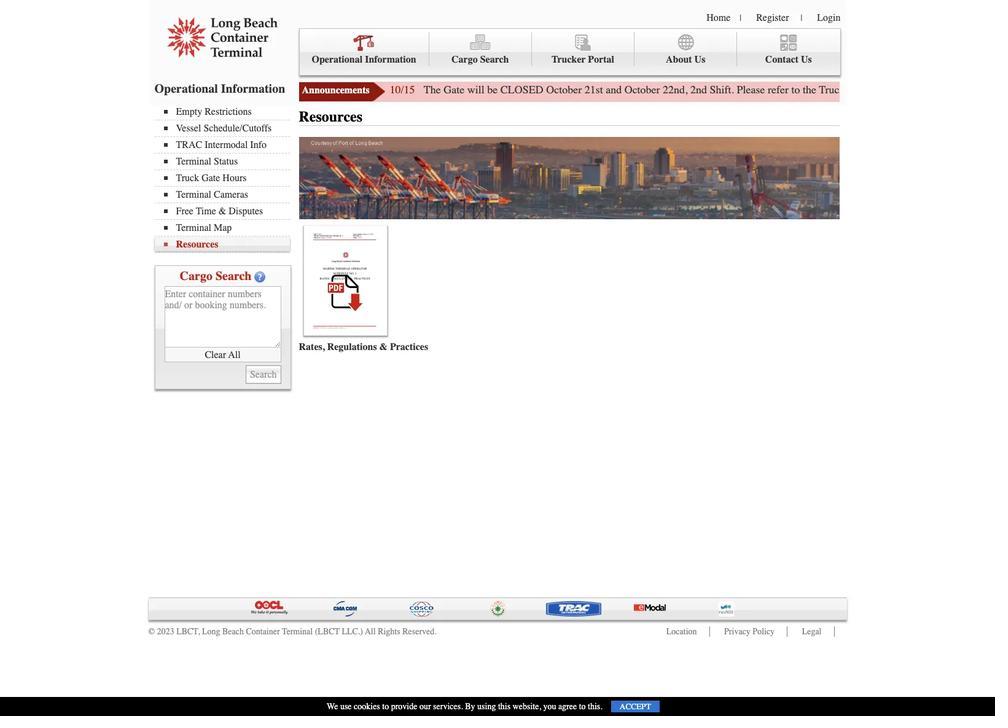 Task type: locate. For each thing, give the bounding box(es) containing it.
1 horizontal spatial us
[[801, 54, 812, 65]]

all right llc.)
[[365, 627, 376, 637]]

info
[[250, 139, 267, 151]]

1 horizontal spatial all
[[365, 627, 376, 637]]

october left 21st
[[546, 83, 582, 96]]

0 vertical spatial hours
[[872, 83, 899, 96]]

1 october from the left
[[546, 83, 582, 96]]

cargo search down resources 'link'
[[180, 269, 252, 283]]

0 horizontal spatial truck
[[176, 173, 199, 184]]

truck down trac
[[176, 173, 199, 184]]

to left the
[[792, 83, 800, 96]]

rights
[[378, 627, 400, 637]]

operational information inside operational information link
[[312, 54, 416, 65]]

| right home link
[[740, 13, 742, 23]]

long
[[202, 627, 220, 637]]

operational information up announcements
[[312, 54, 416, 65]]

0 horizontal spatial all
[[228, 349, 241, 360]]

0 vertical spatial all
[[228, 349, 241, 360]]

hours inside empty restrictions vessel schedule/cutoffs trac intermodal info terminal status truck gate hours terminal cameras free time & disputes terminal map resources
[[223, 173, 247, 184]]

resources down announcements
[[299, 108, 363, 125]]

10/15
[[390, 83, 415, 96]]

0 horizontal spatial menu bar
[[155, 105, 296, 253]]

1 horizontal spatial resources
[[299, 108, 363, 125]]

1 vertical spatial information
[[221, 82, 285, 96]]

menu bar
[[299, 28, 841, 76], [155, 105, 296, 253]]

hours left web
[[872, 83, 899, 96]]

0 horizontal spatial resources
[[176, 239, 218, 250]]

trac
[[176, 139, 202, 151]]

2 horizontal spatial to
[[792, 83, 800, 96]]

location link
[[666, 627, 697, 637]]

Enter container numbers and/ or booking numbers.  text field
[[164, 286, 281, 348]]

truck right the
[[819, 83, 845, 96]]

us for about us
[[695, 54, 706, 65]]

gate
[[444, 83, 465, 96], [848, 83, 869, 96], [202, 173, 220, 184]]

gate inside empty restrictions vessel schedule/cutoffs trac intermodal info terminal status truck gate hours terminal cameras free time & disputes terminal map resources
[[202, 173, 220, 184]]

privacy policy
[[724, 627, 775, 637]]

& right the time
[[219, 206, 226, 217]]

rates, regulations & practices link
[[299, 341, 428, 352]]

1 horizontal spatial october
[[625, 83, 660, 96]]

cargo search link
[[429, 32, 532, 67]]

llc.)
[[342, 627, 363, 637]]

location
[[666, 627, 697, 637]]

0 horizontal spatial operational information
[[155, 82, 285, 96]]

terminal status link
[[164, 156, 290, 167]]

& left practices
[[379, 341, 388, 352]]

hours
[[872, 83, 899, 96], [223, 173, 247, 184]]

1 horizontal spatial cargo
[[452, 54, 478, 65]]

search down resources 'link'
[[216, 269, 252, 283]]

home link
[[707, 12, 731, 23]]

empty restrictions vessel schedule/cutoffs trac intermodal info terminal status truck gate hours terminal cameras free time & disputes terminal map resources
[[176, 106, 272, 250]]

truck
[[819, 83, 845, 96], [176, 173, 199, 184]]

october
[[546, 83, 582, 96], [625, 83, 660, 96]]

terminal cameras link
[[164, 189, 290, 200]]

the
[[424, 83, 441, 96]]

1 vertical spatial cargo search
[[180, 269, 252, 283]]

vessel schedule/cutoffs link
[[164, 123, 290, 134]]

1 horizontal spatial operational information
[[312, 54, 416, 65]]

resources down map
[[176, 239, 218, 250]]

1 vertical spatial all
[[365, 627, 376, 637]]

cargo up will
[[452, 54, 478, 65]]

operational
[[312, 54, 363, 65], [155, 82, 218, 96]]

0 horizontal spatial |
[[740, 13, 742, 23]]

terminal
[[176, 156, 211, 167], [176, 189, 211, 200], [176, 222, 211, 233], [282, 627, 313, 637]]

0 vertical spatial resources
[[299, 108, 363, 125]]

practices
[[390, 341, 428, 352]]

1 horizontal spatial menu bar
[[299, 28, 841, 76]]

2 us from the left
[[801, 54, 812, 65]]

0 vertical spatial cargo
[[452, 54, 478, 65]]

search up be
[[480, 54, 509, 65]]

home
[[707, 12, 731, 23]]

register
[[756, 12, 789, 23]]

to right the cookies
[[382, 702, 389, 712]]

terminal down free in the left top of the page
[[176, 222, 211, 233]]

1 vertical spatial menu bar
[[155, 105, 296, 253]]

to left this.
[[579, 702, 586, 712]]

you
[[543, 702, 556, 712]]

cargo search up will
[[452, 54, 509, 65]]

©
[[148, 627, 155, 637]]

1 vertical spatial &
[[379, 341, 388, 352]]

1 us from the left
[[695, 54, 706, 65]]

0 horizontal spatial search
[[216, 269, 252, 283]]

us right about
[[695, 54, 706, 65]]

0 horizontal spatial cargo search
[[180, 269, 252, 283]]

1 horizontal spatial truck
[[819, 83, 845, 96]]

refer
[[768, 83, 789, 96]]

us right the contact
[[801, 54, 812, 65]]

1 vertical spatial search
[[216, 269, 252, 283]]

0 horizontal spatial hours
[[223, 173, 247, 184]]

0 horizontal spatial cargo
[[180, 269, 213, 283]]

0 horizontal spatial gate
[[202, 173, 220, 184]]

operational up announcements
[[312, 54, 363, 65]]

provide
[[391, 702, 417, 712]]

announcements
[[302, 85, 370, 96]]

information up "10/15"
[[365, 54, 416, 65]]

10/15 the gate will be closed october 21st and october 22nd, 2nd shift. please refer to the truck gate hours web page for further g
[[390, 83, 995, 96]]

october right and
[[625, 83, 660, 96]]

1 vertical spatial operational information
[[155, 82, 285, 96]]

0 horizontal spatial us
[[695, 54, 706, 65]]

0 vertical spatial cargo search
[[452, 54, 509, 65]]

1 horizontal spatial |
[[801, 13, 803, 23]]

cargo search
[[452, 54, 509, 65], [180, 269, 252, 283]]

shift.
[[710, 83, 734, 96]]

agree
[[558, 702, 577, 712]]

1 vertical spatial resources
[[176, 239, 218, 250]]

cargo
[[452, 54, 478, 65], [180, 269, 213, 283]]

policy
[[753, 627, 775, 637]]

about us
[[666, 54, 706, 65]]

0 vertical spatial search
[[480, 54, 509, 65]]

0 horizontal spatial october
[[546, 83, 582, 96]]

hours up cameras
[[223, 173, 247, 184]]

all right clear at the left of the page
[[228, 349, 241, 360]]

1 horizontal spatial cargo search
[[452, 54, 509, 65]]

terminal down trac
[[176, 156, 211, 167]]

None submit
[[246, 366, 281, 384]]

1 horizontal spatial search
[[480, 54, 509, 65]]

login
[[817, 12, 841, 23]]

all
[[228, 349, 241, 360], [365, 627, 376, 637]]

0 vertical spatial menu bar
[[299, 28, 841, 76]]

operational information up empty restrictions link
[[155, 82, 285, 96]]

2 | from the left
[[801, 13, 803, 23]]

operational up empty
[[155, 82, 218, 96]]

by
[[465, 702, 475, 712]]

truck inside empty restrictions vessel schedule/cutoffs trac intermodal info terminal status truck gate hours terminal cameras free time & disputes terminal map resources
[[176, 173, 199, 184]]

using
[[477, 702, 496, 712]]

2nd
[[691, 83, 707, 96]]

0 vertical spatial operational
[[312, 54, 363, 65]]

0 vertical spatial operational information
[[312, 54, 416, 65]]

1 horizontal spatial hours
[[872, 83, 899, 96]]

container
[[246, 627, 280, 637]]

1 vertical spatial cargo
[[180, 269, 213, 283]]

information
[[365, 54, 416, 65], [221, 82, 285, 96]]

privacy policy link
[[724, 627, 775, 637]]

&
[[219, 206, 226, 217], [379, 341, 388, 352]]

1 horizontal spatial to
[[579, 702, 586, 712]]

cameras
[[214, 189, 248, 200]]

21st
[[585, 83, 603, 96]]

information up the restrictions
[[221, 82, 285, 96]]

|
[[740, 13, 742, 23], [801, 13, 803, 23]]

0 horizontal spatial &
[[219, 206, 226, 217]]

1 horizontal spatial operational
[[312, 54, 363, 65]]

status
[[214, 156, 238, 167]]

1 vertical spatial operational
[[155, 82, 218, 96]]

2 october from the left
[[625, 83, 660, 96]]

cargo search inside cargo search link
[[452, 54, 509, 65]]

free time & disputes link
[[164, 206, 290, 217]]

| left login
[[801, 13, 803, 23]]

0 vertical spatial information
[[365, 54, 416, 65]]

web
[[901, 83, 920, 96]]

1 horizontal spatial information
[[365, 54, 416, 65]]

& inside empty restrictions vessel schedule/cutoffs trac intermodal info terminal status truck gate hours terminal cameras free time & disputes terminal map resources
[[219, 206, 226, 217]]

closed
[[500, 83, 544, 96]]

cargo down resources 'link'
[[180, 269, 213, 283]]

trucker
[[552, 54, 586, 65]]

0 vertical spatial truck
[[819, 83, 845, 96]]

0 vertical spatial &
[[219, 206, 226, 217]]

clear all button
[[164, 348, 281, 362]]

1 vertical spatial truck
[[176, 173, 199, 184]]

operational inside menu bar
[[312, 54, 363, 65]]

1 vertical spatial hours
[[223, 173, 247, 184]]

0 horizontal spatial information
[[221, 82, 285, 96]]



Task type: describe. For each thing, give the bounding box(es) containing it.
time
[[196, 206, 216, 217]]

cookies
[[354, 702, 380, 712]]

menu bar containing operational information
[[299, 28, 841, 76]]

further
[[962, 83, 992, 96]]

website,
[[513, 702, 541, 712]]

trac intermodal info link
[[164, 139, 290, 151]]

disputes
[[229, 206, 263, 217]]

portal
[[588, 54, 614, 65]]

clear
[[205, 349, 226, 360]]

we
[[327, 702, 338, 712]]

0 horizontal spatial to
[[382, 702, 389, 712]]

this
[[498, 702, 511, 712]]

privacy
[[724, 627, 751, 637]]

our
[[420, 702, 431, 712]]

1 | from the left
[[740, 13, 742, 23]]

legal
[[802, 627, 822, 637]]

we use cookies to provide our services. by using this website, you agree to this.
[[327, 702, 603, 712]]

22nd,
[[663, 83, 688, 96]]

trucker portal link
[[532, 32, 635, 67]]

beach
[[222, 627, 244, 637]]

will
[[467, 83, 485, 96]]

us for contact us
[[801, 54, 812, 65]]

clear all
[[205, 349, 241, 360]]

restrictions
[[205, 106, 252, 117]]

rates, regulations & practices
[[299, 341, 428, 352]]

about
[[666, 54, 692, 65]]

1 horizontal spatial gate
[[444, 83, 465, 96]]

cargo inside menu bar
[[452, 54, 478, 65]]

empty
[[176, 106, 202, 117]]

lbct,
[[176, 627, 200, 637]]

vessel
[[176, 123, 201, 134]]

intermodal
[[205, 139, 248, 151]]

menu bar containing empty restrictions
[[155, 105, 296, 253]]

truck gate hours link
[[164, 173, 290, 184]]

2023
[[157, 627, 174, 637]]

be
[[487, 83, 498, 96]]

terminal up free in the left top of the page
[[176, 189, 211, 200]]

terminal left (lbct
[[282, 627, 313, 637]]

use
[[340, 702, 352, 712]]

1 horizontal spatial &
[[379, 341, 388, 352]]

free
[[176, 206, 193, 217]]

services.
[[433, 702, 463, 712]]

accept
[[620, 702, 651, 711]]

g
[[995, 83, 995, 96]]

register link
[[756, 12, 789, 23]]

page
[[923, 83, 943, 96]]

operational information link
[[300, 32, 429, 67]]

map
[[214, 222, 232, 233]]

login link
[[817, 12, 841, 23]]

all inside button
[[228, 349, 241, 360]]

and
[[606, 83, 622, 96]]

for
[[946, 83, 959, 96]]

search inside menu bar
[[480, 54, 509, 65]]

terminal map link
[[164, 222, 290, 233]]

this.
[[588, 702, 603, 712]]

2 horizontal spatial gate
[[848, 83, 869, 96]]

contact us
[[765, 54, 812, 65]]

contact us link
[[737, 32, 840, 67]]

information inside menu bar
[[365, 54, 416, 65]]

schedule/cutoffs
[[204, 123, 272, 134]]

empty restrictions link
[[164, 106, 290, 117]]

contact
[[765, 54, 799, 65]]

resources link
[[164, 239, 290, 250]]

about us link
[[635, 32, 737, 67]]

accept button
[[611, 701, 660, 713]]

the
[[803, 83, 817, 96]]

reserved.
[[403, 627, 437, 637]]

regulations
[[327, 341, 377, 352]]

resources inside empty restrictions vessel schedule/cutoffs trac intermodal info terminal status truck gate hours terminal cameras free time & disputes terminal map resources
[[176, 239, 218, 250]]

please
[[737, 83, 765, 96]]

(lbct
[[315, 627, 340, 637]]

legal link
[[802, 627, 822, 637]]

rates,
[[299, 341, 325, 352]]

trucker portal
[[552, 54, 614, 65]]

0 horizontal spatial operational
[[155, 82, 218, 96]]

© 2023 lbct, long beach container terminal (lbct llc.) all rights reserved.
[[148, 627, 437, 637]]



